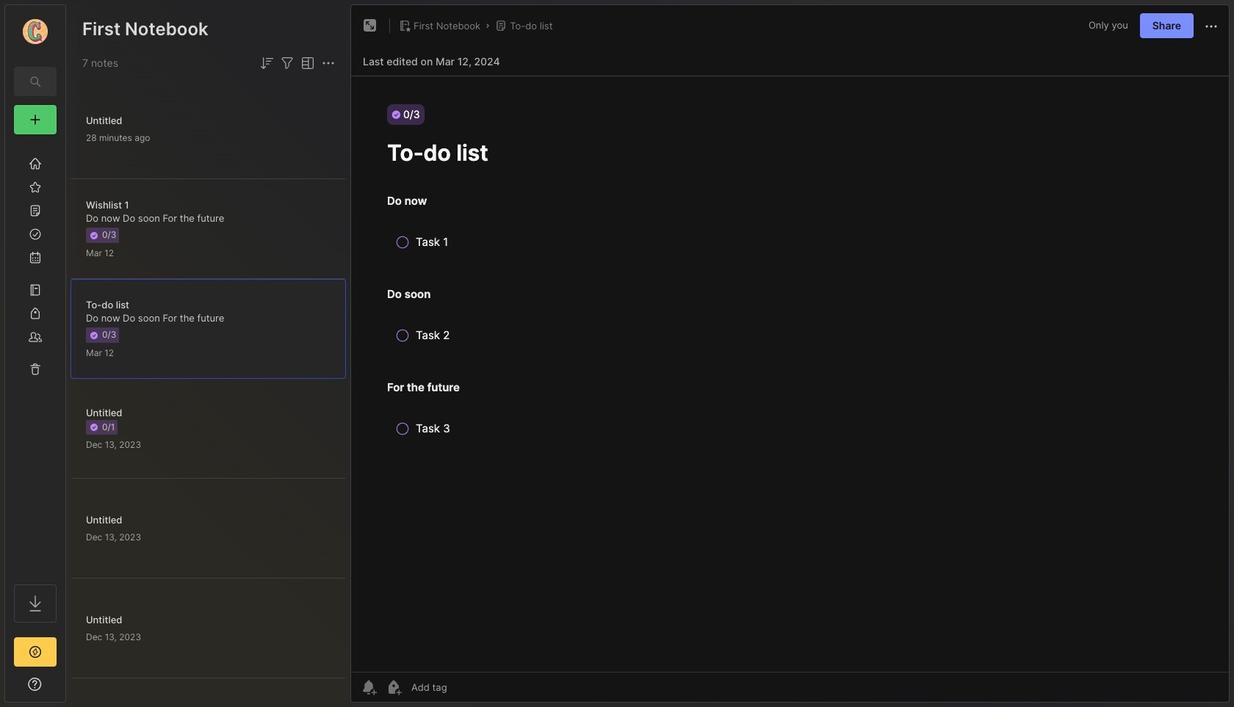 Task type: locate. For each thing, give the bounding box(es) containing it.
more actions image
[[1203, 17, 1220, 35]]

home image
[[28, 157, 43, 171]]

Sort options field
[[258, 54, 276, 72]]

WHAT'S NEW field
[[5, 673, 65, 697]]

1 vertical spatial more actions field
[[320, 54, 337, 72]]

add a reminder image
[[360, 679, 378, 697]]

1 horizontal spatial more actions field
[[1203, 16, 1220, 35]]

edit search image
[[26, 73, 44, 90]]

More actions field
[[1203, 16, 1220, 35], [320, 54, 337, 72]]

Account field
[[5, 17, 65, 46]]

0 horizontal spatial more actions field
[[320, 54, 337, 72]]

0 vertical spatial more actions field
[[1203, 16, 1220, 35]]

more actions field inside note window element
[[1203, 16, 1220, 35]]

View options field
[[296, 54, 317, 72]]

tree
[[5, 143, 65, 572]]

upgrade image
[[26, 644, 44, 661]]

add filters image
[[278, 54, 296, 72]]

account image
[[23, 19, 48, 44]]

more actions image
[[320, 54, 337, 72]]



Task type: vqa. For each thing, say whether or not it's contained in the screenshot.
Help and Learning task checklist field
no



Task type: describe. For each thing, give the bounding box(es) containing it.
Add filters field
[[278, 54, 296, 72]]

Note Editor text field
[[351, 76, 1229, 672]]

tree inside main element
[[5, 143, 65, 572]]

note window element
[[350, 4, 1230, 707]]

add tag image
[[385, 679, 403, 697]]

click to expand image
[[64, 680, 75, 698]]

Add tag field
[[410, 681, 521, 694]]

expand note image
[[362, 17, 379, 35]]

main element
[[0, 0, 71, 708]]



